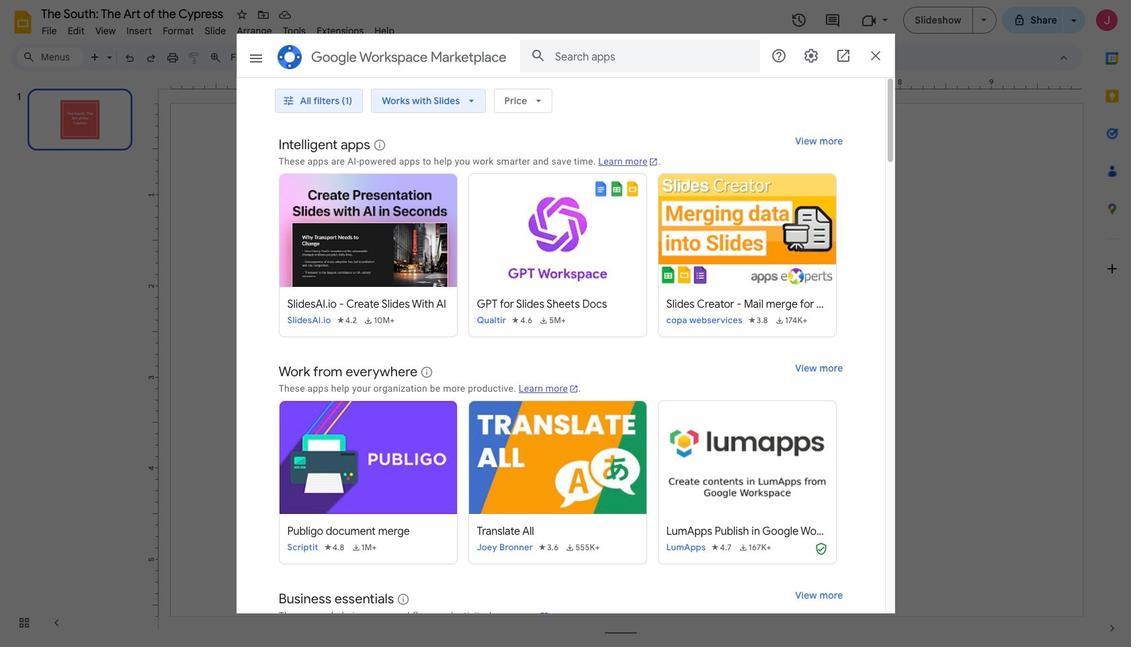 Task type: describe. For each thing, give the bounding box(es) containing it.
select (esc) image
[[289, 51, 302, 64]]

document status: saved to drive. image
[[278, 8, 292, 22]]

paint format image
[[188, 51, 201, 64]]

menu bar inside menu bar banner
[[36, 17, 400, 40]]

show all comments image
[[825, 12, 841, 29]]

tab list inside menu bar banner
[[1093, 40, 1131, 610]]

text box image
[[310, 51, 324, 64]]

line image
[[378, 51, 391, 64]]

slides home image
[[11, 10, 35, 34]]

main toolbar
[[83, 47, 656, 67]]

new slide (ctrl+m) image
[[89, 51, 102, 64]]

add comment (⌘+option+m) image
[[412, 51, 425, 64]]



Task type: locate. For each thing, give the bounding box(es) containing it.
menu bar
[[36, 17, 400, 40]]

star image
[[235, 8, 249, 22]]

Star checkbox
[[233, 5, 251, 24]]

print (⌘p) image
[[166, 51, 179, 64]]

Rename text field
[[36, 5, 231, 22]]

zoom image
[[209, 51, 222, 64]]

move image
[[257, 8, 270, 22]]

Menus field
[[17, 48, 84, 67]]

menu bar banner
[[0, 0, 1131, 647]]

last edit was on october 30, 2023 image
[[791, 12, 807, 28]]

share. private to only me. image
[[1013, 14, 1025, 26]]

redo (⌘y) image
[[144, 51, 158, 64]]

tab list
[[1093, 40, 1131, 610]]

navigation
[[0, 76, 148, 647]]

application
[[0, 0, 1131, 647]]

undo (⌘z) image
[[123, 51, 136, 64]]

hide the menus (ctrl+shift+f) image
[[1057, 51, 1071, 64]]



Task type: vqa. For each thing, say whether or not it's contained in the screenshot.
Quick sharing actions IMAGE
no



